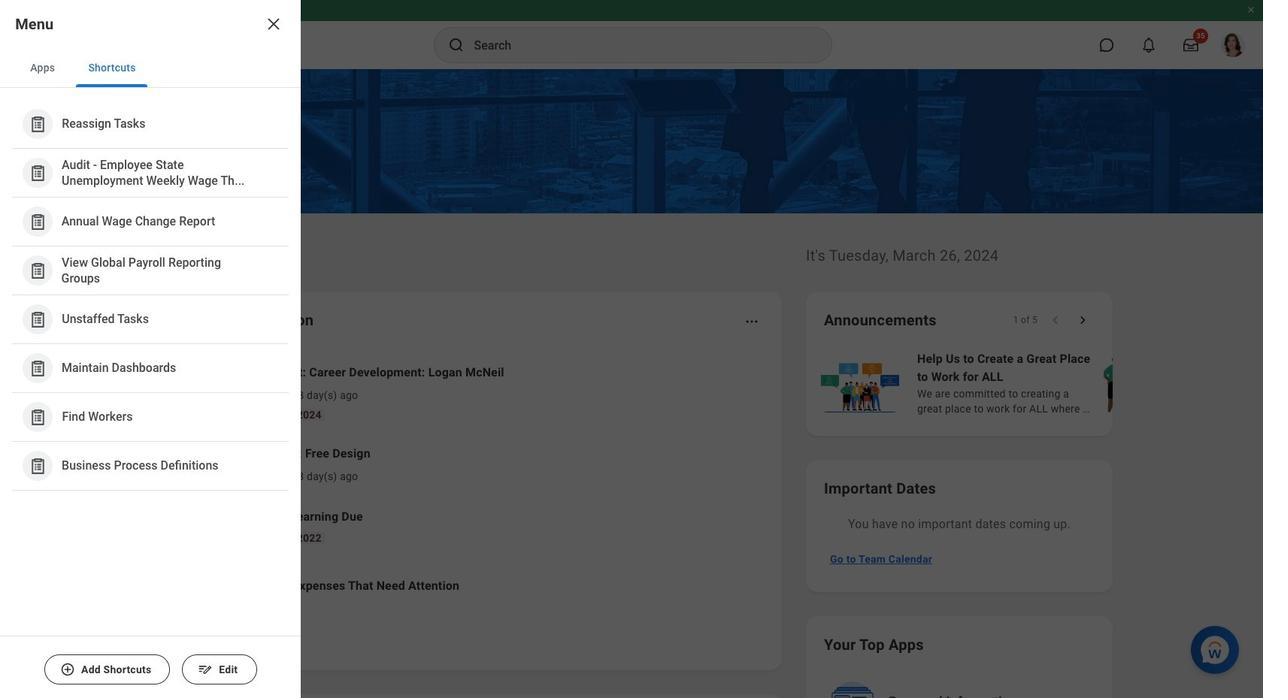 Task type: locate. For each thing, give the bounding box(es) containing it.
main content
[[0, 69, 1263, 699]]

chevron left small image
[[1048, 313, 1063, 328]]

5 clipboard image from the top
[[28, 359, 47, 378]]

tab list
[[0, 48, 301, 88]]

0 vertical spatial inbox image
[[190, 381, 213, 404]]

profile logan mcneil element
[[1212, 29, 1254, 62]]

status
[[1013, 314, 1038, 326]]

1 inbox image from the top
[[190, 381, 213, 404]]

2 vertical spatial clipboard image
[[28, 457, 47, 476]]

close environment banner image
[[1247, 5, 1256, 14]]

inbox image
[[174, 630, 189, 645]]

1 clipboard image from the top
[[28, 164, 47, 182]]

banner
[[0, 0, 1263, 69]]

1 vertical spatial inbox image
[[190, 453, 213, 476]]

clipboard image
[[28, 164, 47, 182], [28, 408, 47, 427], [28, 457, 47, 476]]

3 clipboard image from the top
[[28, 457, 47, 476]]

2 clipboard image from the top
[[28, 212, 47, 231]]

text edit image
[[198, 662, 213, 677]]

list
[[0, 88, 301, 503], [818, 349, 1263, 418], [168, 352, 764, 617]]

search image
[[447, 36, 465, 54]]

clipboard image
[[28, 115, 47, 133], [28, 212, 47, 231], [28, 261, 47, 280], [28, 310, 47, 329], [28, 359, 47, 378]]

inbox large image
[[1184, 38, 1199, 53]]

1 vertical spatial clipboard image
[[28, 408, 47, 427]]

inbox image
[[190, 381, 213, 404], [190, 453, 213, 476]]

0 vertical spatial clipboard image
[[28, 164, 47, 182]]

plus circle image
[[60, 662, 75, 677]]

2 clipboard image from the top
[[28, 408, 47, 427]]



Task type: vqa. For each thing, say whether or not it's contained in the screenshot.
1st clipboard image from the top
yes



Task type: describe. For each thing, give the bounding box(es) containing it.
1 clipboard image from the top
[[28, 115, 47, 133]]

2 inbox image from the top
[[190, 453, 213, 476]]

notifications large image
[[1141, 38, 1156, 53]]

3 clipboard image from the top
[[28, 261, 47, 280]]

x image
[[265, 15, 283, 33]]

chevron right small image
[[1075, 313, 1090, 328]]

4 clipboard image from the top
[[28, 310, 47, 329]]

global navigation dialog
[[0, 0, 301, 699]]



